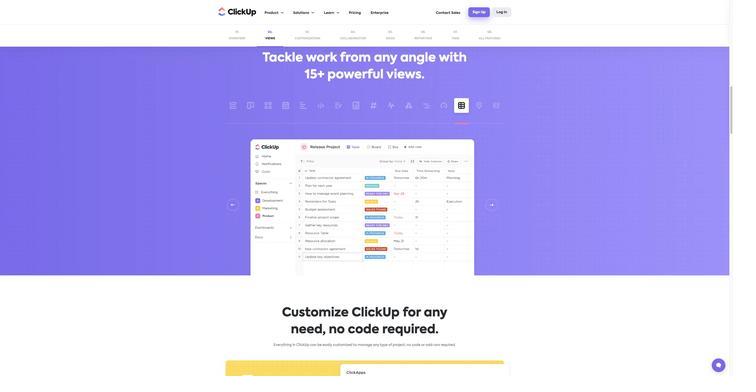 Task type: locate. For each thing, give the bounding box(es) containing it.
0 horizontal spatial in
[[293, 343, 296, 347]]

any
[[374, 52, 397, 64], [424, 307, 448, 319], [373, 343, 379, 347]]

need,
[[291, 324, 326, 336]]

sign
[[473, 10, 480, 14]]

any down docs
[[374, 52, 397, 64]]

contact sales link
[[436, 0, 461, 24]]

clickup left can
[[296, 343, 309, 347]]

for
[[403, 307, 421, 319]]

code
[[348, 324, 379, 336], [412, 343, 421, 347]]

any left type
[[373, 343, 379, 347]]

any for from
[[374, 52, 397, 64]]

0 vertical spatial in
[[504, 10, 507, 14]]

1 vertical spatial required.
[[441, 343, 456, 347]]

1 vertical spatial clickup
[[296, 343, 309, 347]]

pricing
[[349, 11, 361, 15]]

05.
[[388, 31, 393, 34]]

customization
[[295, 37, 320, 40]]

02.
[[268, 31, 272, 34]]

up
[[481, 10, 486, 14]]

required. down 'for'
[[382, 324, 439, 336]]

enterprise link
[[371, 0, 389, 24]]

in for everything
[[293, 343, 296, 347]]

15+
[[305, 69, 325, 81]]

04.
[[351, 31, 356, 34]]

0 horizontal spatial code
[[348, 324, 379, 336]]

pricing link
[[349, 0, 361, 24]]

clickup up 'need, no code required.'
[[352, 307, 400, 319]]

1 horizontal spatial code
[[412, 343, 421, 347]]

log in
[[497, 10, 507, 14]]

work
[[306, 52, 337, 64]]

in right log
[[504, 10, 507, 14]]

contact sales
[[436, 11, 461, 15]]

or
[[421, 343, 425, 347]]

required. right ons
[[441, 343, 456, 347]]

required.
[[382, 324, 439, 336], [441, 343, 456, 347]]

customize         clickup for any
[[282, 307, 448, 319]]

clickup
[[352, 307, 400, 319], [296, 343, 309, 347]]

03.
[[305, 31, 310, 34]]

0 horizontal spatial no
[[329, 324, 345, 336]]

code left or
[[412, 343, 421, 347]]

1 vertical spatial in
[[293, 343, 296, 347]]

views
[[265, 37, 275, 40]]

log
[[497, 10, 503, 14]]

list containing product
[[265, 0, 436, 24]]

1 vertical spatial no
[[407, 343, 411, 347]]

list
[[265, 0, 436, 24]]

code up everything in clickup can be easily customized to manage any type         of project, no code or add-ons required.
[[348, 324, 379, 336]]

in right everything on the left bottom of page
[[293, 343, 296, 347]]

in
[[504, 10, 507, 14], [293, 343, 296, 347]]

docs
[[386, 37, 395, 40]]

sales
[[451, 11, 461, 15]]

no
[[329, 324, 345, 336], [407, 343, 411, 347]]

0 horizontal spatial required.
[[382, 324, 439, 336]]

time
[[452, 37, 459, 40]]

1 horizontal spatial in
[[504, 10, 507, 14]]

type
[[380, 343, 388, 347]]

tackle
[[263, 52, 303, 64]]

collaboration
[[340, 37, 366, 40]]

0 vertical spatial any
[[374, 52, 397, 64]]

1 vertical spatial any
[[424, 307, 448, 319]]

0 horizontal spatial clickup
[[296, 343, 309, 347]]

1 horizontal spatial clickup
[[352, 307, 400, 319]]

any right 'for'
[[424, 307, 448, 319]]

no right project,
[[407, 343, 411, 347]]

1 horizontal spatial no
[[407, 343, 411, 347]]

no up customized
[[329, 324, 345, 336]]

customized
[[333, 343, 353, 347]]

08.
[[488, 31, 492, 34]]



Task type: vqa. For each thing, say whether or not it's contained in the screenshot.
the Download
no



Task type: describe. For each thing, give the bounding box(es) containing it.
07.
[[454, 31, 458, 34]]

product
[[265, 11, 279, 15]]

06.
[[421, 31, 426, 34]]

log in link
[[492, 7, 511, 17]]

nested subtasks & checklists image
[[394, 0, 504, 3]]

2 vertical spatial any
[[373, 343, 379, 347]]

doc image
[[245, 136, 480, 299]]

overview
[[229, 37, 246, 40]]

0 vertical spatial clickup
[[352, 307, 400, 319]]

solutions
[[293, 11, 309, 15]]

views.
[[387, 69, 425, 81]]

contact
[[436, 11, 451, 15]]

customize
[[282, 307, 349, 319]]

0 vertical spatial required.
[[382, 324, 439, 336]]

powerful
[[328, 69, 384, 81]]

learn button
[[324, 0, 339, 24]]

tackle work from any angle with
[[263, 52, 467, 64]]

features
[[485, 37, 501, 40]]

reporting
[[415, 37, 432, 40]]

all
[[479, 37, 485, 40]]

1 vertical spatial code
[[412, 343, 421, 347]]

clickapps image
[[337, 361, 513, 376]]

manage
[[358, 343, 372, 347]]

add-
[[426, 343, 434, 347]]

1 horizontal spatial required.
[[441, 343, 456, 347]]

be
[[317, 343, 322, 347]]

0 vertical spatial no
[[329, 324, 345, 336]]

all features
[[479, 37, 501, 40]]

can
[[310, 343, 317, 347]]

table view image
[[245, 136, 480, 295]]

need, no code required.
[[291, 324, 439, 336]]

everything in clickup can be easily customized to manage any type         of project, no code or add-ons required.
[[274, 343, 456, 347]]

in for log
[[504, 10, 507, 14]]

product button
[[265, 0, 284, 24]]

learn
[[324, 11, 334, 15]]

from
[[340, 52, 371, 64]]

easily
[[323, 343, 332, 347]]

ons
[[434, 343, 440, 347]]

01.
[[235, 31, 239, 34]]

sign up
[[473, 10, 486, 14]]

project,
[[393, 343, 406, 347]]

15+ powerful views.
[[305, 69, 425, 81]]

with
[[439, 52, 467, 64]]

sign up button
[[469, 7, 490, 17]]

0 vertical spatial code
[[348, 324, 379, 336]]

everything
[[274, 343, 292, 347]]

solutions button
[[293, 0, 314, 24]]

to
[[353, 343, 357, 347]]

angle
[[400, 52, 436, 64]]

of
[[389, 343, 392, 347]]

any for for
[[424, 307, 448, 319]]

main navigation element
[[265, 0, 511, 24]]

enterprise
[[371, 11, 389, 15]]



